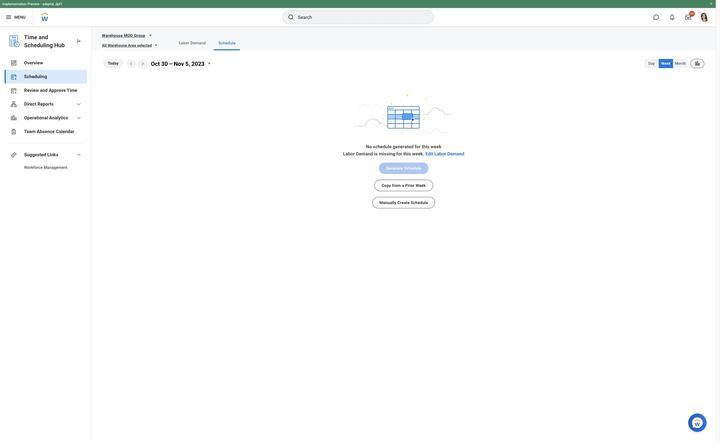 Task type: describe. For each thing, give the bounding box(es) containing it.
time and scheduling hub
[[24, 34, 65, 49]]

month
[[675, 61, 686, 66]]

2 horizontal spatial labor
[[435, 151, 447, 157]]

no
[[366, 144, 372, 150]]

links
[[47, 152, 58, 158]]

chevron right small image
[[139, 60, 146, 67]]

suggested links
[[24, 152, 58, 158]]

suggested links button
[[5, 148, 87, 162]]

overview
[[24, 60, 43, 66]]

and for time
[[39, 34, 48, 41]]

labor demand
[[179, 41, 206, 45]]

copy from a prior week
[[382, 183, 426, 188]]

calendar
[[56, 129, 74, 134]]

team absence calendar
[[24, 129, 74, 134]]

justify image
[[5, 14, 12, 21]]

overview link
[[5, 56, 87, 70]]

and for review
[[40, 88, 48, 93]]

demand inside button
[[191, 41, 206, 45]]

30 – nov
[[161, 60, 184, 67]]

all warehouse area selected button
[[99, 41, 161, 49]]

labor inside button
[[179, 41, 190, 45]]

oct
[[151, 60, 160, 67]]

0 horizontal spatial for
[[397, 151, 403, 157]]

Search Workday  search field
[[298, 11, 423, 24]]

edit labor demand link
[[426, 151, 465, 157]]

generated
[[393, 144, 414, 150]]

selected
[[137, 43, 152, 47]]

mod
[[124, 33, 133, 38]]

workforce
[[24, 165, 43, 170]]

caret down small image inside oct 30 – nov 5, 2023 "button"
[[206, 60, 213, 67]]

profile logan mcneil image
[[700, 13, 709, 23]]

day button
[[645, 59, 659, 68]]

close environment banner image
[[710, 2, 713, 5]]

inbox large image
[[686, 14, 692, 20]]

a
[[402, 183, 405, 188]]

generate schedule button
[[379, 163, 429, 174]]

search image
[[288, 14, 295, 21]]

view team image
[[10, 101, 17, 108]]

2023
[[192, 60, 205, 67]]

1 horizontal spatial week
[[662, 61, 671, 66]]

all
[[102, 43, 107, 47]]

area
[[128, 43, 136, 47]]

0 vertical spatial warehouse
[[102, 33, 123, 38]]

reports
[[37, 101, 54, 107]]

copy
[[382, 183, 391, 188]]

calendar user solid image for review and approve time
[[10, 87, 17, 94]]

day
[[649, 61, 655, 66]]

calendar user solid image for scheduling
[[10, 73, 17, 80]]

workforce management
[[24, 165, 67, 170]]

33 button
[[683, 11, 695, 24]]

menu button
[[0, 8, 33, 26]]

schedule button
[[214, 36, 240, 50]]

suggested
[[24, 152, 46, 158]]

team
[[24, 129, 36, 134]]

1 horizontal spatial demand
[[356, 151, 373, 157]]

manually
[[380, 201, 397, 205]]

manually create schedule
[[380, 201, 428, 205]]

direct reports
[[24, 101, 54, 107]]

preview
[[27, 2, 40, 6]]

2 scheduling from the top
[[24, 74, 47, 79]]

warehouse mod group
[[102, 33, 145, 38]]

schedule inside manually create schedule button
[[411, 201, 428, 205]]



Task type: vqa. For each thing, say whether or not it's contained in the screenshot.
the top item
no



Task type: locate. For each thing, give the bounding box(es) containing it.
1 scheduling from the top
[[24, 42, 53, 49]]

today button
[[103, 59, 123, 68]]

demand
[[191, 41, 206, 45], [356, 151, 373, 157], [448, 151, 465, 157]]

0 vertical spatial schedule
[[219, 41, 236, 45]]

direct
[[24, 101, 36, 107]]

1 vertical spatial caret down small image
[[153, 42, 159, 48]]

caret down small image for all warehouse area selected
[[153, 42, 159, 48]]

direct reports button
[[5, 97, 87, 111]]

is
[[374, 151, 378, 157]]

review and approve time link
[[5, 84, 87, 97]]

1 vertical spatial and
[[40, 88, 48, 93]]

manually create schedule button
[[373, 197, 436, 209]]

33
[[691, 12, 694, 15]]

week
[[662, 61, 671, 66], [416, 183, 426, 188]]

labor
[[179, 41, 190, 45], [343, 151, 355, 157], [435, 151, 447, 157]]

2 vertical spatial schedule
[[411, 201, 428, 205]]

operational analytics button
[[5, 111, 87, 125]]

0 vertical spatial caret down small image
[[148, 33, 153, 38]]

analytics
[[49, 115, 68, 121]]

team absence calendar link
[[5, 125, 87, 139]]

calendar user solid image inside review and approve time link
[[10, 87, 17, 94]]

1 calendar user solid image from the top
[[10, 73, 17, 80]]

1 horizontal spatial for
[[415, 144, 421, 150]]

labor demand button
[[174, 36, 211, 50]]

caret down small image inside warehouse mod group button
[[148, 33, 153, 38]]

workforce management link
[[5, 162, 87, 173]]

1 vertical spatial schedule
[[404, 166, 422, 171]]

0 vertical spatial time
[[24, 34, 37, 41]]

warehouse down warehouse mod group
[[108, 43, 127, 47]]

absence
[[37, 129, 55, 134]]

generate schedule
[[386, 166, 422, 171]]

chevron down small image
[[75, 101, 82, 108], [75, 115, 82, 122]]

chevron down small image for analytics
[[75, 115, 82, 122]]

no schedule generated for this week labor demand is missing for this week. edit labor demand
[[343, 144, 465, 157]]

scheduling
[[24, 42, 53, 49], [24, 74, 47, 79]]

week right prior
[[416, 183, 426, 188]]

1 vertical spatial week
[[416, 183, 426, 188]]

0 vertical spatial calendar user solid image
[[10, 73, 17, 80]]

week.
[[412, 151, 425, 157]]

labor left the is
[[343, 151, 355, 157]]

today
[[108, 61, 119, 66]]

1 vertical spatial scheduling
[[24, 74, 47, 79]]

scheduling link
[[5, 70, 87, 84]]

caret down small image
[[148, 33, 153, 38], [153, 42, 159, 48], [206, 60, 213, 67]]

warehouse up the all
[[102, 33, 123, 38]]

2 vertical spatial caret down small image
[[206, 60, 213, 67]]

copy from a prior week button
[[375, 180, 433, 192]]

oct 30 – nov 5, 2023
[[151, 60, 205, 67]]

implementation preview -   adeptai_dpt1
[[2, 2, 62, 6]]

week right day
[[662, 61, 671, 66]]

review
[[24, 88, 39, 93]]

notifications large image
[[670, 14, 676, 20]]

approve
[[49, 88, 66, 93]]

0 horizontal spatial demand
[[191, 41, 206, 45]]

hub
[[54, 42, 65, 49]]

transformation import image
[[75, 38, 82, 45]]

caret down small image right 2023
[[206, 60, 213, 67]]

schedule
[[219, 41, 236, 45], [404, 166, 422, 171], [411, 201, 428, 205]]

month button
[[674, 59, 688, 68]]

0 vertical spatial and
[[39, 34, 48, 41]]

adeptai_dpt1
[[42, 2, 62, 6]]

chevron left small image
[[128, 60, 135, 67]]

0 vertical spatial for
[[415, 144, 421, 150]]

prior
[[406, 183, 415, 188]]

operational
[[24, 115, 48, 121]]

menu banner
[[0, 0, 716, 26]]

navigation pane region
[[0, 26, 92, 442]]

oct 30 – nov 5, 2023 button
[[149, 60, 215, 68]]

caret down small image for warehouse mod group
[[148, 33, 153, 38]]

labor up oct 30 – nov 5, 2023 "button"
[[179, 41, 190, 45]]

scheduling down overview
[[24, 74, 47, 79]]

menu
[[14, 15, 26, 19]]

schedule inside schedule button
[[219, 41, 236, 45]]

calendar user solid image down dashboard image
[[10, 73, 17, 80]]

calendar user solid image
[[10, 73, 17, 80], [10, 87, 17, 94]]

tab list containing labor demand
[[163, 36, 709, 50]]

chart image
[[695, 61, 701, 67]]

create
[[398, 201, 410, 205]]

chevron down small image for reports
[[75, 101, 82, 108]]

chevron down small image inside direct reports dropdown button
[[75, 101, 82, 108]]

caret down small image right group
[[148, 33, 153, 38]]

this
[[422, 144, 430, 150], [404, 151, 411, 157]]

for down generated
[[397, 151, 403, 157]]

schedule
[[373, 144, 392, 150]]

time right approve
[[67, 88, 77, 93]]

operational analytics
[[24, 115, 68, 121]]

time down menu
[[24, 34, 37, 41]]

generate
[[386, 166, 403, 171]]

scheduling up overview
[[24, 42, 53, 49]]

2 chevron down small image from the top
[[75, 115, 82, 122]]

1 vertical spatial calendar user solid image
[[10, 87, 17, 94]]

calendar user solid image inside scheduling link
[[10, 73, 17, 80]]

and inside time and scheduling hub
[[39, 34, 48, 41]]

caret down small image inside all warehouse area selected button
[[153, 42, 159, 48]]

and
[[39, 34, 48, 41], [40, 88, 48, 93]]

from
[[392, 183, 401, 188]]

1 vertical spatial warehouse
[[108, 43, 127, 47]]

0 vertical spatial week
[[662, 61, 671, 66]]

dashboard image
[[10, 60, 17, 67]]

1 horizontal spatial labor
[[343, 151, 355, 157]]

1 horizontal spatial this
[[422, 144, 430, 150]]

all warehouse area selected
[[102, 43, 152, 47]]

2 horizontal spatial demand
[[448, 151, 465, 157]]

this down generated
[[404, 151, 411, 157]]

management
[[44, 165, 67, 170]]

1 chevron down small image from the top
[[75, 101, 82, 108]]

1 vertical spatial this
[[404, 151, 411, 157]]

demand down the no
[[356, 151, 373, 157]]

scheduling inside time and scheduling hub
[[24, 42, 53, 49]]

edit
[[426, 151, 434, 157]]

and right review
[[40, 88, 48, 93]]

1 vertical spatial for
[[397, 151, 403, 157]]

demand up 2023
[[191, 41, 206, 45]]

1 horizontal spatial time
[[67, 88, 77, 93]]

missing
[[379, 151, 395, 157]]

schedule inside "generate schedule" button
[[404, 166, 422, 171]]

0 vertical spatial scheduling
[[24, 42, 53, 49]]

calendar user solid image up view team icon
[[10, 87, 17, 94]]

for up week.
[[415, 144, 421, 150]]

time and scheduling hub element
[[24, 33, 71, 49]]

task timeoff image
[[10, 128, 17, 135]]

labor down week
[[435, 151, 447, 157]]

link image
[[10, 152, 17, 159]]

1 vertical spatial chevron down small image
[[75, 115, 82, 122]]

tab list
[[163, 36, 709, 50]]

-
[[40, 2, 42, 6]]

this up "edit"
[[422, 144, 430, 150]]

0 horizontal spatial this
[[404, 151, 411, 157]]

0 horizontal spatial labor
[[179, 41, 190, 45]]

warehouse
[[102, 33, 123, 38], [108, 43, 127, 47]]

5,
[[185, 60, 190, 67]]

and up overview link on the top of page
[[39, 34, 48, 41]]

oct 30 – nov 5, 2023 tab panel
[[92, 50, 716, 218]]

group
[[134, 33, 145, 38]]

0 vertical spatial chevron down small image
[[75, 101, 82, 108]]

week button
[[659, 59, 674, 68]]

week
[[431, 144, 442, 150]]

warehouse mod group button
[[99, 30, 156, 41]]

implementation
[[2, 2, 27, 6]]

review and approve time
[[24, 88, 77, 93]]

time inside time and scheduling hub
[[24, 34, 37, 41]]

2 calendar user solid image from the top
[[10, 87, 17, 94]]

1 vertical spatial time
[[67, 88, 77, 93]]

for
[[415, 144, 421, 150], [397, 151, 403, 157]]

chart image
[[10, 115, 17, 122]]

caret down small image right selected
[[153, 42, 159, 48]]

0 horizontal spatial time
[[24, 34, 37, 41]]

0 vertical spatial this
[[422, 144, 430, 150]]

time
[[24, 34, 37, 41], [67, 88, 77, 93]]

demand right "edit"
[[448, 151, 465, 157]]

0 horizontal spatial week
[[416, 183, 426, 188]]

chevron down small image
[[75, 152, 82, 159]]



